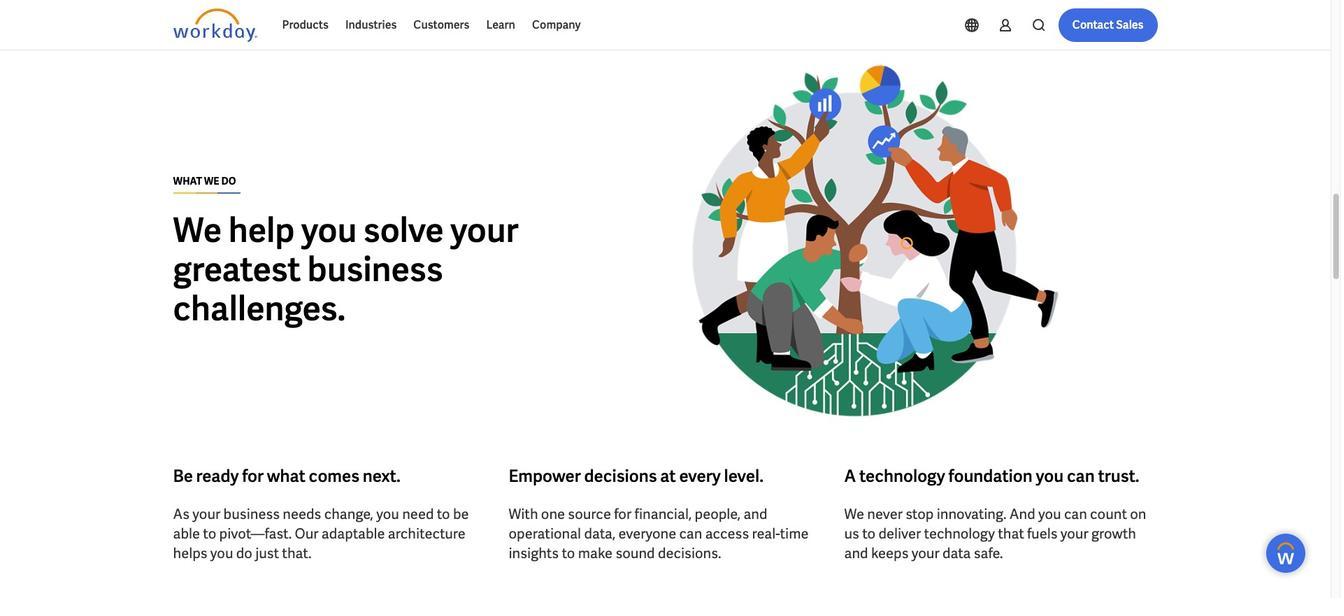 Task type: locate. For each thing, give the bounding box(es) containing it.
empower
[[509, 465, 581, 487]]

we inside we never stop innovating. and you can count on us to deliver technology that fuels your growth and keeps your data safe.
[[845, 505, 864, 523]]

can up decisions.
[[680, 524, 703, 543]]

1 horizontal spatial we
[[845, 505, 864, 523]]

what
[[267, 465, 306, 487]]

financial,
[[635, 505, 692, 523]]

can left trust.
[[1067, 465, 1095, 487]]

next.
[[363, 465, 401, 487]]

technology inside we never stop innovating. and you can count on us to deliver technology that fuels your growth and keeps your data safe.
[[924, 524, 995, 543]]

able
[[173, 524, 200, 543]]

never
[[867, 505, 903, 523]]

safe.
[[974, 544, 1003, 562]]

we for we help you solve your greatest business challenges.
[[173, 209, 222, 252]]

as
[[173, 505, 190, 523]]

can
[[1067, 465, 1095, 487], [1065, 505, 1087, 523], [680, 524, 703, 543]]

your inside as your business needs change, you need to be able to pivot—fast. our adaptable architecture helps you do just that.
[[193, 505, 221, 523]]

0 vertical spatial and
[[744, 505, 768, 523]]

1 vertical spatial for
[[614, 505, 632, 523]]

to
[[437, 505, 450, 523], [203, 524, 216, 543], [863, 524, 876, 543], [562, 544, 575, 562]]

and inside with one source for financial, people, and operational data, everyone can access real-time insights to make sound decisions.
[[744, 505, 768, 523]]

for left what
[[242, 465, 264, 487]]

insights
[[509, 544, 559, 562]]

0 vertical spatial for
[[242, 465, 264, 487]]

we
[[204, 175, 219, 188]]

we
[[173, 209, 222, 252], [845, 505, 864, 523]]

as your business needs change, you need to be able to pivot—fast. our adaptable architecture helps you do just that.
[[173, 505, 469, 562]]

stop
[[906, 505, 934, 523]]

growth
[[1092, 524, 1137, 543]]

every
[[679, 465, 721, 487]]

your inside we help you solve your greatest business challenges.
[[451, 209, 519, 252]]

your
[[451, 209, 519, 252], [193, 505, 221, 523], [1061, 524, 1089, 543], [912, 544, 940, 562]]

access
[[705, 524, 749, 543]]

for inside with one source for financial, people, and operational data, everyone can access real-time insights to make sound decisions.
[[614, 505, 632, 523]]

0 horizontal spatial we
[[173, 209, 222, 252]]

technology up the data at the bottom
[[924, 524, 995, 543]]

ready
[[196, 465, 239, 487]]

products button
[[274, 8, 337, 42]]

keeps
[[871, 544, 909, 562]]

that
[[998, 524, 1025, 543]]

company
[[532, 17, 581, 32]]

one
[[541, 505, 565, 523]]

we never stop innovating. and you can count on us to deliver technology that fuels your growth and keeps your data safe.
[[845, 505, 1147, 562]]

challenges.
[[173, 287, 346, 330]]

business inside we help you solve your greatest business challenges.
[[307, 248, 443, 291]]

business
[[307, 248, 443, 291], [224, 505, 280, 523]]

1 horizontal spatial for
[[614, 505, 632, 523]]

1 vertical spatial can
[[1065, 505, 1087, 523]]

do
[[221, 175, 236, 188]]

and down us
[[845, 544, 868, 562]]

1 horizontal spatial and
[[845, 544, 868, 562]]

we up us
[[845, 505, 864, 523]]

you inside we help you solve your greatest business challenges.
[[301, 209, 357, 252]]

1 vertical spatial technology
[[924, 524, 995, 543]]

to left the 'make'
[[562, 544, 575, 562]]

contact sales
[[1073, 17, 1144, 32]]

0 horizontal spatial business
[[224, 505, 280, 523]]

on
[[1130, 505, 1147, 523]]

greatest
[[173, 248, 301, 291]]

and inside we never stop innovating. and you can count on us to deliver technology that fuels your growth and keeps your data safe.
[[845, 544, 868, 562]]

innovating.
[[937, 505, 1007, 523]]

customers
[[414, 17, 470, 32]]

architecture
[[388, 524, 466, 543]]

be ready for what comes next.
[[173, 465, 401, 487]]

do
[[236, 544, 252, 562]]

decisions
[[584, 465, 657, 487]]

a technology foundation you can trust.
[[845, 465, 1140, 487]]

we down what we do
[[173, 209, 222, 252]]

0 vertical spatial business
[[307, 248, 443, 291]]

to right us
[[863, 524, 876, 543]]

technology up 'never'
[[860, 465, 945, 487]]

customers button
[[405, 8, 478, 42]]

0 horizontal spatial and
[[744, 505, 768, 523]]

you
[[301, 209, 357, 252], [1036, 465, 1064, 487], [376, 505, 399, 523], [1039, 505, 1062, 523], [210, 544, 233, 562]]

company button
[[524, 8, 589, 42]]

1 vertical spatial and
[[845, 544, 868, 562]]

1 horizontal spatial business
[[307, 248, 443, 291]]

2 vertical spatial can
[[680, 524, 703, 543]]

can left the count
[[1065, 505, 1087, 523]]

decisions.
[[658, 544, 722, 562]]

for up data, everyone
[[614, 505, 632, 523]]

and
[[744, 505, 768, 523], [845, 544, 868, 562]]

with
[[509, 505, 538, 523]]

we inside we help you solve your greatest business challenges.
[[173, 209, 222, 252]]

contact sales link
[[1059, 8, 1158, 42]]

people looking at insights rooted through technology. image
[[593, 55, 1158, 431]]

needs
[[283, 505, 321, 523]]

be
[[173, 465, 193, 487]]

for
[[242, 465, 264, 487], [614, 505, 632, 523]]

we for we never stop innovating. and you can count on us to deliver technology that fuels your growth and keeps your data safe.
[[845, 505, 864, 523]]

1 vertical spatial business
[[224, 505, 280, 523]]

0 vertical spatial we
[[173, 209, 222, 252]]

deliver
[[879, 524, 921, 543]]

technology
[[860, 465, 945, 487], [924, 524, 995, 543]]

fuels
[[1028, 524, 1058, 543]]

helps
[[173, 544, 207, 562]]

what we do
[[173, 175, 236, 188]]

data, everyone
[[584, 524, 677, 543]]

need
[[402, 505, 434, 523]]

1 vertical spatial we
[[845, 505, 864, 523]]

and up real-
[[744, 505, 768, 523]]



Task type: vqa. For each thing, say whether or not it's contained in the screenshot.
30
no



Task type: describe. For each thing, give the bounding box(es) containing it.
business inside as your business needs change, you need to be able to pivot—fast. our adaptable architecture helps you do just that.
[[224, 505, 280, 523]]

you inside we never stop innovating. and you can count on us to deliver technology that fuels your growth and keeps your data safe.
[[1039, 505, 1062, 523]]

us
[[845, 524, 860, 543]]

help
[[228, 209, 295, 252]]

with one source for financial, people, and operational data, everyone can access real-time insights to make sound decisions.
[[509, 505, 809, 562]]

what
[[173, 175, 202, 188]]

industries
[[345, 17, 397, 32]]

comes
[[309, 465, 360, 487]]

industries button
[[337, 8, 405, 42]]

at
[[660, 465, 676, 487]]

just
[[255, 544, 279, 562]]

we help you solve your greatest business challenges.
[[173, 209, 519, 330]]

source
[[568, 505, 611, 523]]

sound
[[616, 544, 655, 562]]

learn button
[[478, 8, 524, 42]]

products
[[282, 17, 329, 32]]

people,
[[695, 505, 741, 523]]

our
[[295, 524, 319, 543]]

operational
[[509, 524, 581, 543]]

to inside we never stop innovating. and you can count on us to deliver technology that fuels your growth and keeps your data safe.
[[863, 524, 876, 543]]

pivot—fast.
[[219, 524, 292, 543]]

data
[[943, 544, 971, 562]]

can inside we never stop innovating. and you can count on us to deliver technology that fuels your growth and keeps your data safe.
[[1065, 505, 1087, 523]]

level.
[[724, 465, 764, 487]]

a
[[845, 465, 856, 487]]

0 horizontal spatial for
[[242, 465, 264, 487]]

make
[[578, 544, 613, 562]]

empower decisions at every level.
[[509, 465, 764, 487]]

and
[[1010, 505, 1036, 523]]

change,
[[324, 505, 373, 523]]

0 vertical spatial can
[[1067, 465, 1095, 487]]

foundation
[[949, 465, 1033, 487]]

learn
[[486, 17, 515, 32]]

adaptable
[[322, 524, 385, 543]]

be
[[453, 505, 469, 523]]

contact
[[1073, 17, 1114, 32]]

sales
[[1116, 17, 1144, 32]]

trust.
[[1098, 465, 1140, 487]]

to inside with one source for financial, people, and operational data, everyone can access real-time insights to make sound decisions.
[[562, 544, 575, 562]]

0 vertical spatial technology
[[860, 465, 945, 487]]

count
[[1090, 505, 1127, 523]]

can inside with one source for financial, people, and operational data, everyone can access real-time insights to make sound decisions.
[[680, 524, 703, 543]]

go to the homepage image
[[173, 8, 257, 42]]

that.
[[282, 544, 312, 562]]

time
[[780, 524, 809, 543]]

solve
[[364, 209, 444, 252]]

real-
[[752, 524, 780, 543]]

to right able
[[203, 524, 216, 543]]

to left be
[[437, 505, 450, 523]]



